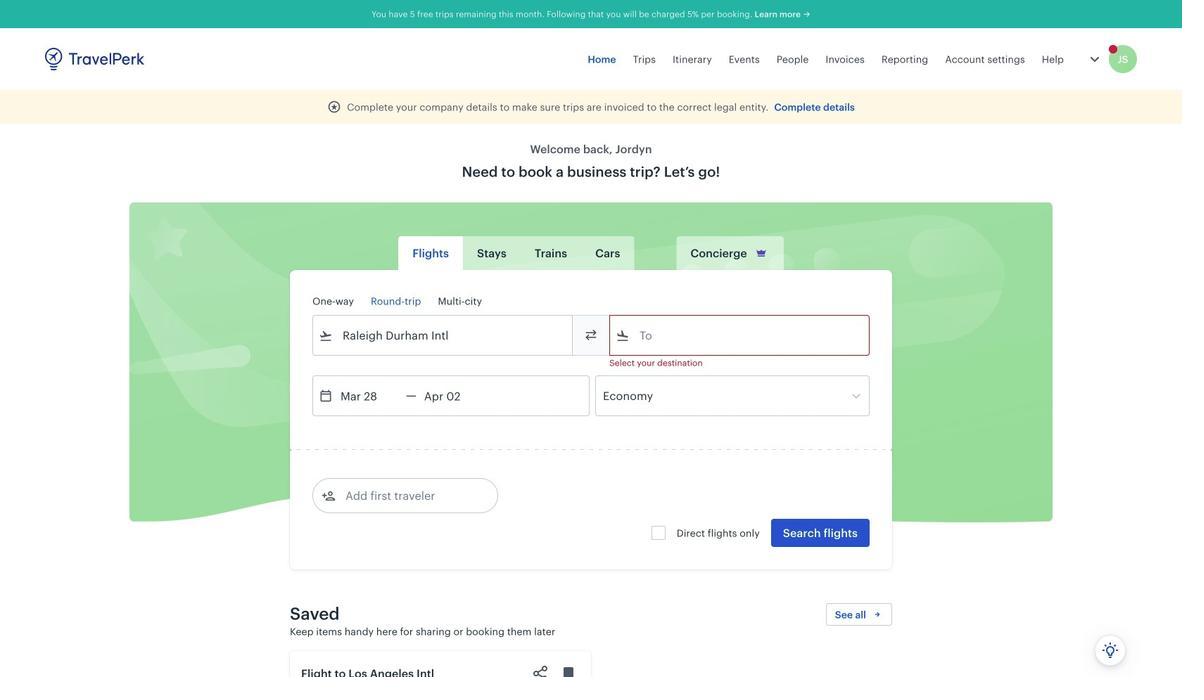 Task type: describe. For each thing, give the bounding box(es) containing it.
From search field
[[333, 325, 554, 347]]

Depart text field
[[333, 377, 406, 416]]

Return text field
[[417, 377, 490, 416]]

To search field
[[630, 325, 851, 347]]



Task type: locate. For each thing, give the bounding box(es) containing it.
Add first traveler search field
[[336, 485, 482, 508]]



